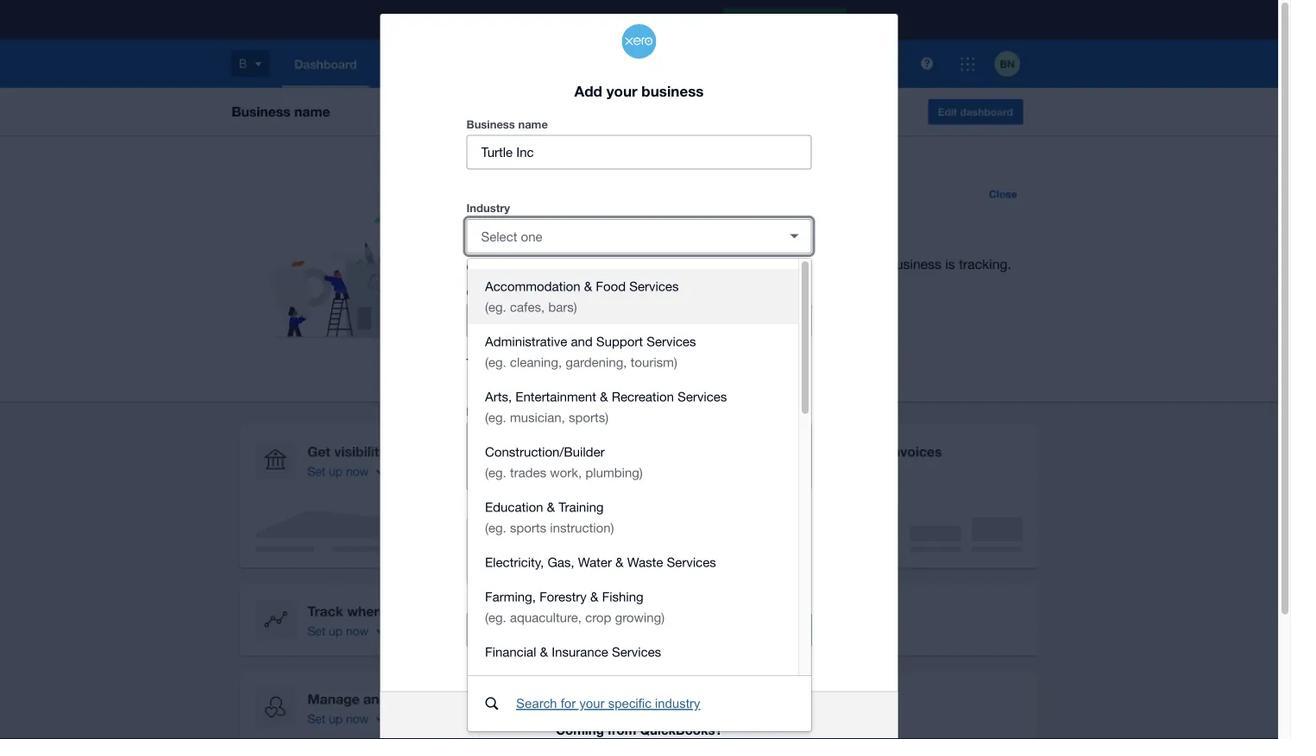 Task type: describe. For each thing, give the bounding box(es) containing it.
services for accommodation & food services (eg. cafes, bars)
[[629, 279, 679, 294]]

bars)
[[548, 299, 577, 314]]

(eg. inside arts, entertainment & recreation services (eg. musician, sports)
[[485, 410, 506, 425]]

employees?
[[536, 405, 600, 418]]

from
[[608, 723, 636, 738]]

& inside farming, forestry & fishing (eg. aquaculture, crop growing)
[[590, 589, 598, 604]]

0 vertical spatial industry
[[618, 260, 659, 273]]

xero image
[[622, 24, 656, 59]]

search
[[516, 697, 557, 711]]

sports
[[510, 520, 546, 535]]

and inside the administrative and support services (eg. cleaning, gardening, tourism)
[[571, 334, 593, 349]]

you
[[485, 405, 504, 418]]

electricity, gas, water & waste services
[[485, 555, 716, 570]]

eastern
[[573, 357, 605, 368]]

education & training (eg. sports instruction)
[[485, 500, 614, 535]]

1 vertical spatial your
[[593, 260, 615, 273]]

business
[[642, 82, 704, 100]]

& inside arts, entertainment & recreation services (eg. musician, sports)
[[600, 389, 608, 404]]

and inside get specific and search for your industry
[[520, 262, 536, 273]]

gas,
[[548, 555, 574, 570]]

list box containing accommodation & food services
[[468, 259, 798, 740]]

0 vertical spatial your
[[607, 82, 638, 100]]

arts,
[[485, 389, 512, 404]]

& down 'buy now'
[[540, 645, 548, 660]]

services for financial & insurance services
[[612, 645, 661, 660]]

& inside accommodation & food services (eg. cafes, bars)
[[584, 279, 592, 294]]

cafes,
[[510, 299, 545, 314]]

add
[[574, 82, 602, 100]]

0 vertical spatial for
[[576, 260, 590, 273]]

country
[[467, 285, 509, 299]]

trades
[[510, 465, 546, 480]]

me
[[568, 465, 586, 481]]

instruction)
[[550, 520, 614, 535]]

growing)
[[615, 610, 665, 625]]

group containing accommodation & food services
[[468, 259, 811, 740]]

(us
[[631, 357, 647, 368]]

crop
[[585, 610, 611, 625]]

do you have employees?
[[467, 405, 600, 418]]

1 time from the left
[[467, 357, 489, 368]]

now
[[551, 623, 577, 638]]

administrative
[[485, 334, 567, 349]]

entertainment
[[516, 389, 596, 404]]

(eg. inside farming, forestry & fishing (eg. aquaculture, crop growing)
[[485, 610, 506, 625]]

& right water
[[615, 555, 624, 570]]

get
[[467, 262, 482, 273]]

plumbing)
[[586, 465, 643, 480]]

Business name field
[[467, 136, 811, 169]]

(eg. inside education & training (eg. sports instruction)
[[485, 520, 506, 535]]

no,
[[499, 465, 520, 481]]

tourism)
[[631, 355, 677, 370]]

buy now
[[524, 623, 577, 638]]

industry inside group
[[655, 697, 700, 711]]

arts, entertainment & recreation services (eg. musician, sports)
[[485, 389, 727, 425]]

musician,
[[510, 410, 565, 425]]

support
[[596, 334, 643, 349]]

electricity, gas, water & waste services button
[[468, 545, 798, 580]]

buy
[[524, 623, 547, 638]]

waste
[[627, 555, 663, 570]]



Task type: vqa. For each thing, say whether or not it's contained in the screenshot.


Task type: locate. For each thing, give the bounding box(es) containing it.
aquaculture,
[[510, 610, 582, 625]]

services for administrative and support services (eg. cleaning, gardening, tourism)
[[647, 334, 696, 349]]

canada)
[[658, 357, 693, 368]]

services inside accommodation & food services (eg. cafes, bars)
[[629, 279, 679, 294]]

(eg. down farming,
[[485, 610, 506, 625]]

and up accommodation
[[520, 262, 536, 273]]

1 (eg. from the top
[[485, 299, 506, 314]]

(eg. down education
[[485, 520, 506, 535]]

1 horizontal spatial specific
[[608, 697, 651, 711]]

services right food
[[629, 279, 679, 294]]

zone:
[[491, 357, 516, 368]]

and up time zone: (utc-05:00) eastern time (us & canada)
[[571, 334, 593, 349]]

sports)
[[569, 410, 609, 425]]

specific up from
[[608, 697, 651, 711]]

1 vertical spatial specific
[[608, 697, 651, 711]]

gardening,
[[566, 355, 627, 370]]

4 (eg. from the top
[[485, 465, 506, 480]]

for up coming
[[561, 697, 576, 711]]

water
[[578, 555, 612, 570]]

search for your industry button
[[538, 260, 659, 274]]

& up sports)
[[600, 389, 608, 404]]

for right search
[[576, 260, 590, 273]]

time
[[467, 357, 489, 368], [608, 357, 628, 368]]

your
[[607, 82, 638, 100], [593, 260, 615, 273], [579, 697, 605, 711]]

(eg. inside the administrative and support services (eg. cleaning, gardening, tourism)
[[485, 355, 506, 370]]

(eg. left trades
[[485, 465, 506, 480]]

fishing
[[602, 589, 644, 604]]

just
[[544, 465, 565, 481]]

& right (us
[[649, 357, 655, 368]]

cleaning,
[[510, 355, 562, 370]]

list box
[[468, 259, 798, 740]]

name
[[518, 117, 548, 131]]

get specific and search for your industry
[[467, 260, 659, 273]]

for
[[576, 260, 590, 273], [561, 697, 576, 711]]

services down growing)
[[612, 645, 661, 660]]

electricity,
[[485, 555, 544, 570]]

0 vertical spatial specific
[[484, 262, 517, 273]]

business name
[[467, 117, 548, 131]]

2 time from the left
[[608, 357, 628, 368]]

construction/builder
[[485, 444, 605, 459]]

it's
[[523, 465, 540, 481]]

0 horizontal spatial and
[[520, 262, 536, 273]]

services inside arts, entertainment & recreation services (eg. musician, sports)
[[678, 389, 727, 404]]

specific
[[484, 262, 517, 273], [608, 697, 651, 711]]

insurance
[[552, 645, 608, 660]]

food
[[596, 279, 626, 294]]

1 horizontal spatial and
[[571, 334, 593, 349]]

coming from quickbooks?
[[556, 723, 722, 738]]

services inside the administrative and support services (eg. cleaning, gardening, tourism)
[[647, 334, 696, 349]]

coming
[[556, 723, 604, 738]]

5 (eg. from the top
[[485, 520, 506, 535]]

2 vertical spatial your
[[579, 697, 605, 711]]

services right "waste"
[[667, 555, 716, 570]]

business
[[467, 117, 515, 131]]

industry up food
[[618, 260, 659, 273]]

dropdown button image
[[777, 219, 812, 254]]

search for your specific industry
[[516, 697, 700, 711]]

and
[[520, 262, 536, 273], [571, 334, 593, 349]]

1 vertical spatial industry
[[655, 697, 700, 711]]

no, it's just me
[[499, 465, 586, 481]]

financial & insurance services button
[[468, 635, 798, 670]]

services inside electricity, gas, water & waste services button
[[667, 555, 716, 570]]

specific right get
[[484, 262, 517, 273]]

specific inside group
[[608, 697, 651, 711]]

services up canada)
[[647, 334, 696, 349]]

0 horizontal spatial specific
[[484, 262, 517, 273]]

time left (us
[[608, 357, 628, 368]]

your right "add"
[[607, 82, 638, 100]]

(utc-
[[519, 357, 544, 368]]

industry up quickbooks?
[[655, 697, 700, 711]]

farming, forestry & fishing (eg. aquaculture, crop growing)
[[485, 589, 665, 625]]

industry
[[467, 201, 510, 215]]

6 (eg. from the top
[[485, 610, 506, 625]]

training
[[559, 500, 604, 515]]

administrative and support services (eg. cleaning, gardening, tourism)
[[485, 334, 696, 370]]

group
[[468, 259, 811, 740]]

& left training
[[547, 500, 555, 515]]

services
[[629, 279, 679, 294], [647, 334, 696, 349], [678, 389, 727, 404], [667, 555, 716, 570], [612, 645, 661, 660]]

education
[[485, 500, 543, 515]]

recreation
[[612, 389, 674, 404]]

services inside 'financial & insurance services' button
[[612, 645, 661, 660]]

&
[[584, 279, 592, 294], [649, 357, 655, 368], [600, 389, 608, 404], [547, 500, 555, 515], [615, 555, 624, 570], [590, 589, 598, 604], [540, 645, 548, 660]]

industry
[[618, 260, 659, 273], [655, 697, 700, 711]]

accommodation & food services (eg. cafes, bars)
[[485, 279, 679, 314]]

3 (eg. from the top
[[485, 410, 506, 425]]

for inside group
[[561, 697, 576, 711]]

(eg. down arts,
[[485, 410, 506, 425]]

quickbooks?
[[640, 723, 722, 738]]

(eg. up arts,
[[485, 355, 506, 370]]

construction/builder (eg. trades work, plumbing)
[[485, 444, 643, 480]]

0 horizontal spatial time
[[467, 357, 489, 368]]

(eg. inside accommodation & food services (eg. cafes, bars)
[[485, 299, 506, 314]]

& inside education & training (eg. sports instruction)
[[547, 500, 555, 515]]

time zone: (utc-05:00) eastern time (us & canada)
[[467, 357, 693, 368]]

work,
[[550, 465, 582, 480]]

& down search for your industry button
[[584, 279, 592, 294]]

accommodation
[[485, 279, 581, 294]]

financial & insurance services
[[485, 645, 661, 660]]

1 vertical spatial for
[[561, 697, 576, 711]]

(eg. down the country
[[485, 299, 506, 314]]

services down canada)
[[678, 389, 727, 404]]

yes
[[499, 432, 520, 447]]

& up crop
[[590, 589, 598, 604]]

0 vertical spatial and
[[520, 262, 536, 273]]

time left zone:
[[467, 357, 489, 368]]

do
[[467, 405, 482, 418]]

your up coming
[[579, 697, 605, 711]]

your up food
[[593, 260, 615, 273]]

specific inside get specific and search for your industry
[[484, 262, 517, 273]]

(eg.
[[485, 299, 506, 314], [485, 355, 506, 370], [485, 410, 506, 425], [485, 465, 506, 480], [485, 520, 506, 535], [485, 610, 506, 625]]

add your business
[[574, 82, 704, 100]]

search image
[[485, 698, 498, 711]]

1 vertical spatial and
[[571, 334, 593, 349]]

do you have employees? group
[[467, 422, 812, 490]]

forestry
[[539, 589, 587, 604]]

05:00)
[[544, 357, 570, 368]]

buy now button
[[467, 613, 634, 648]]

2 (eg. from the top
[[485, 355, 506, 370]]

1 horizontal spatial time
[[608, 357, 628, 368]]

farming,
[[485, 589, 536, 604]]

have
[[507, 405, 533, 418]]

search
[[538, 260, 573, 273]]

financial
[[485, 645, 536, 660]]

(eg. inside construction/builder (eg. trades work, plumbing)
[[485, 465, 506, 480]]

Industry field
[[467, 220, 770, 253]]



